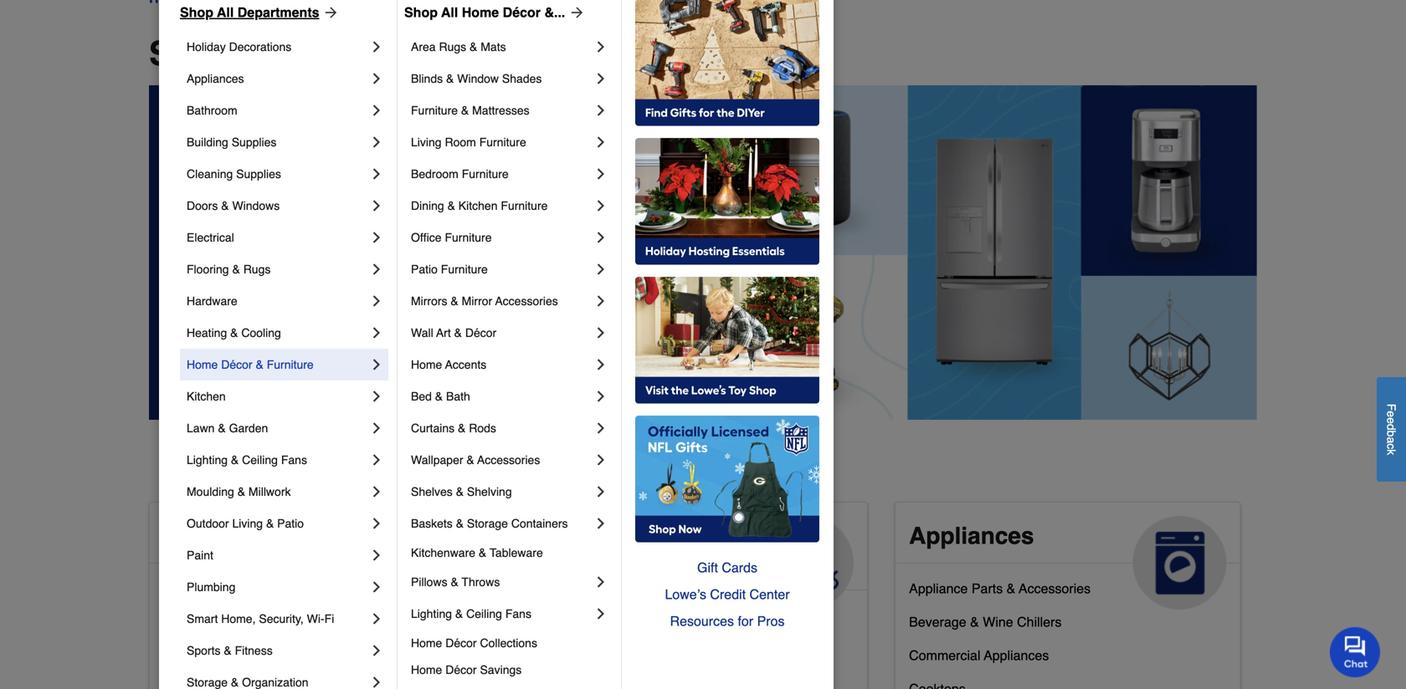 Task type: locate. For each thing, give the bounding box(es) containing it.
accessories up chillers
[[1019, 581, 1091, 597]]

& down millwork
[[266, 517, 274, 531]]

rugs up hardware link
[[243, 263, 271, 276]]

shop all departments link
[[180, 3, 339, 23]]

collections
[[480, 637, 537, 650]]

1 horizontal spatial patio
[[411, 263, 438, 276]]

furniture down dining & kitchen furniture
[[445, 231, 492, 244]]

& right the animal
[[621, 523, 638, 550]]

0 vertical spatial rugs
[[439, 40, 466, 54]]

fans up moulding & millwork link
[[281, 454, 307, 467]]

accessible for accessible bedroom
[[163, 615, 227, 630]]

f e e d b a c k button
[[1377, 377, 1406, 482]]

find gifts for the diyer. image
[[635, 0, 819, 126]]

2 e from the top
[[1385, 418, 1398, 424]]

bathroom link
[[187, 95, 368, 126]]

& up throws
[[479, 547, 487, 560]]

& left cooling
[[230, 326, 238, 340]]

lighting & ceiling fans link up collections
[[411, 598, 593, 630]]

3 accessible from the top
[[163, 615, 227, 630]]

chevron right image for home accents "link"
[[593, 357, 609, 373]]

décor down 'mirrors & mirror accessories'
[[465, 326, 497, 340]]

accessible for accessible entry & home
[[163, 648, 227, 664]]

& right flooring
[[232, 263, 240, 276]]

& inside 'flooring & rugs' link
[[232, 263, 240, 276]]

home down wall
[[411, 358, 442, 372]]

mirrors & mirror accessories
[[411, 295, 558, 308]]

accents
[[445, 358, 487, 372]]

0 vertical spatial kitchen
[[459, 199, 498, 213]]

electrical
[[187, 231, 234, 244]]

fans for the top lighting & ceiling fans link
[[281, 454, 307, 467]]

patio
[[411, 263, 438, 276], [277, 517, 304, 531]]

1 vertical spatial living
[[232, 517, 263, 531]]

furniture inside 'link'
[[462, 167, 509, 181]]

0 horizontal spatial kitchen
[[187, 390, 226, 403]]

0 vertical spatial accessories
[[495, 295, 558, 308]]

supplies for livestock supplies
[[596, 608, 647, 624]]

bed & bath link
[[411, 381, 593, 413]]

accessible up the smart on the left of the page
[[163, 581, 227, 597]]

2 accessible from the top
[[163, 581, 227, 597]]

arrow right image inside shop all home décor &... link
[[565, 4, 585, 21]]

moulding
[[187, 485, 234, 499]]

& right bed
[[435, 390, 443, 403]]

décor for home décor collections
[[445, 637, 477, 650]]

animal & pet care
[[536, 523, 681, 577]]

heating & cooling link
[[187, 317, 368, 349]]

chevron right image for blinds & window shades link
[[593, 70, 609, 87]]

supplies up windows
[[236, 167, 281, 181]]

appliances down wine
[[984, 648, 1049, 664]]

1 accessible from the top
[[163, 523, 286, 550]]

animal & pet care image
[[760, 516, 854, 610]]

1 shop from the left
[[180, 5, 213, 20]]

beverage & wine chillers link
[[909, 611, 1062, 644]]

lighting & ceiling fans up home décor collections on the bottom of the page
[[411, 608, 531, 621]]

chevron right image for shelves & shelving link
[[593, 484, 609, 501]]

pet inside animal & pet care
[[644, 523, 681, 550]]

arrow right image
[[319, 4, 339, 21], [565, 4, 585, 21]]

chevron right image for lawn & garden link
[[368, 420, 385, 437]]

shop up area
[[404, 5, 438, 20]]

1 vertical spatial lighting
[[411, 608, 452, 621]]

doors
[[187, 199, 218, 213]]

appliance
[[909, 581, 968, 597]]

wallpaper
[[411, 454, 463, 467]]

ceiling up millwork
[[242, 454, 278, 467]]

kitchenware & tableware
[[411, 547, 543, 560]]

curtains
[[411, 422, 455, 435]]

accessible up sports
[[163, 615, 227, 630]]

chevron right image for wallpaper & accessories
[[593, 452, 609, 469]]

center
[[750, 587, 790, 603]]

appliances up parts
[[909, 523, 1034, 550]]

1 vertical spatial lighting & ceiling fans link
[[411, 598, 593, 630]]

shelving
[[467, 485, 512, 499]]

0 horizontal spatial lighting & ceiling fans
[[187, 454, 307, 467]]

& right shelves
[[456, 485, 464, 499]]

lighting & ceiling fans for the bottom lighting & ceiling fans link
[[411, 608, 531, 621]]

ceiling up home décor collections on the bottom of the page
[[466, 608, 502, 621]]

care
[[536, 550, 588, 577]]

bathroom
[[187, 104, 237, 117], [231, 581, 289, 597]]

furniture down resources
[[663, 642, 717, 657]]

0 vertical spatial appliances link
[[187, 63, 368, 95]]

1 arrow right image from the left
[[319, 4, 339, 21]]

chevron right image for electrical
[[368, 229, 385, 246]]

1 vertical spatial appliances
[[909, 523, 1034, 550]]

& inside pillows & throws link
[[451, 576, 459, 589]]

supplies up cleaning supplies
[[232, 136, 277, 149]]

accessible for accessible home
[[163, 523, 286, 550]]

lighting & ceiling fans link up millwork
[[187, 444, 368, 476]]

& left storage
[[456, 517, 464, 531]]

&
[[470, 40, 477, 54], [446, 72, 454, 85], [461, 104, 469, 117], [221, 199, 229, 213], [447, 199, 455, 213], [232, 263, 240, 276], [451, 295, 459, 308], [230, 326, 238, 340], [454, 326, 462, 340], [256, 358, 264, 372], [435, 390, 443, 403], [218, 422, 226, 435], [458, 422, 466, 435], [231, 454, 239, 467], [467, 454, 474, 467], [237, 485, 245, 499], [456, 485, 464, 499], [266, 517, 274, 531], [456, 517, 464, 531], [621, 523, 638, 550], [479, 547, 487, 560], [451, 576, 459, 589], [1007, 581, 1016, 597], [455, 608, 463, 621], [970, 615, 979, 630], [651, 642, 660, 657], [224, 645, 232, 658], [266, 648, 275, 664]]

& inside dining & kitchen furniture link
[[447, 199, 455, 213]]

arrow right image up the area rugs & mats link
[[565, 4, 585, 21]]

wallpaper & accessories
[[411, 454, 540, 467]]

shop
[[180, 5, 213, 20], [404, 5, 438, 20]]

chevron right image for hardware
[[368, 293, 385, 310]]

art
[[436, 326, 451, 340]]

pet up lowe's
[[644, 523, 681, 550]]

décor down heating & cooling
[[221, 358, 252, 372]]

patio furniture link
[[411, 254, 593, 285]]

bath
[[446, 390, 470, 403]]

bathroom up smart home, security, wi-fi
[[231, 581, 289, 597]]

& inside "home décor & furniture" link
[[256, 358, 264, 372]]

& left mats
[[470, 40, 477, 54]]

& right art
[[454, 326, 462, 340]]

chevron right image
[[368, 39, 385, 55], [593, 39, 609, 55], [368, 70, 385, 87], [368, 102, 385, 119], [368, 134, 385, 151], [593, 166, 609, 182], [368, 229, 385, 246], [368, 261, 385, 278], [593, 261, 609, 278], [368, 293, 385, 310], [593, 293, 609, 310], [368, 357, 385, 373], [368, 388, 385, 405], [593, 388, 609, 405], [593, 452, 609, 469], [368, 484, 385, 501], [368, 516, 385, 532], [368, 547, 385, 564], [593, 574, 609, 591], [368, 579, 385, 596], [368, 611, 385, 628], [368, 643, 385, 660]]

décor left &...
[[503, 5, 541, 20]]

furniture
[[411, 104, 458, 117], [479, 136, 526, 149], [462, 167, 509, 181], [501, 199, 548, 213], [445, 231, 492, 244], [441, 263, 488, 276], [267, 358, 314, 372], [663, 642, 717, 657]]

appliance parts & accessories link
[[909, 577, 1091, 611]]

1 vertical spatial appliances link
[[896, 503, 1240, 610]]

1 vertical spatial bedroom
[[231, 615, 285, 630]]

furniture & mattresses
[[411, 104, 530, 117]]

1 horizontal spatial shop
[[404, 5, 438, 20]]

0 vertical spatial fans
[[281, 454, 307, 467]]

supplies
[[232, 136, 277, 149], [236, 167, 281, 181], [596, 608, 647, 624]]

pillows
[[411, 576, 447, 589]]

wall
[[411, 326, 433, 340]]

home décor collections
[[411, 637, 537, 650]]

shades
[[502, 72, 542, 85]]

& right entry
[[266, 648, 275, 664]]

moulding & millwork
[[187, 485, 291, 499]]

chevron right image for wall art & décor link
[[593, 325, 609, 342]]

wall art & décor
[[411, 326, 497, 340]]

shop for shop all home décor &...
[[404, 5, 438, 20]]

1 horizontal spatial lighting & ceiling fans link
[[411, 598, 593, 630]]

appliances image
[[1133, 516, 1227, 610]]

0 horizontal spatial ceiling
[[242, 454, 278, 467]]

1 vertical spatial fans
[[505, 608, 531, 621]]

1 vertical spatial departments
[[293, 34, 498, 73]]

1 horizontal spatial bedroom
[[411, 167, 459, 181]]

0 horizontal spatial fans
[[281, 454, 307, 467]]

décor up home décor savings
[[445, 637, 477, 650]]

shop up holiday
[[180, 5, 213, 20]]

appliances link
[[187, 63, 368, 95], [896, 503, 1240, 610]]

furniture up dining & kitchen furniture
[[462, 167, 509, 181]]

& right pillows
[[451, 576, 459, 589]]

0 vertical spatial lighting
[[187, 454, 228, 467]]

dining
[[411, 199, 444, 213]]

pillows & throws link
[[411, 567, 593, 598]]

living room furniture link
[[411, 126, 593, 158]]

f
[[1385, 404, 1398, 411]]

0 horizontal spatial rugs
[[243, 263, 271, 276]]

décor down home décor collections on the bottom of the page
[[445, 664, 477, 677]]

& inside curtains & rods link
[[458, 422, 466, 435]]

2 horizontal spatial all
[[441, 5, 458, 20]]

plumbing link
[[187, 572, 368, 603]]

building supplies
[[187, 136, 277, 149]]

living
[[411, 136, 442, 149], [232, 517, 263, 531]]

supplies up houses, in the bottom left of the page
[[596, 608, 647, 624]]

chevron right image
[[593, 70, 609, 87], [593, 102, 609, 119], [593, 134, 609, 151], [368, 166, 385, 182], [368, 198, 385, 214], [593, 198, 609, 214], [593, 229, 609, 246], [368, 325, 385, 342], [593, 325, 609, 342], [593, 357, 609, 373], [368, 420, 385, 437], [593, 420, 609, 437], [368, 452, 385, 469], [593, 484, 609, 501], [593, 516, 609, 532], [593, 606, 609, 623], [368, 675, 385, 690]]

lighting & ceiling fans
[[187, 454, 307, 467], [411, 608, 531, 621]]

appliances link up chillers
[[896, 503, 1240, 610]]

home down the 'heating' at the top left of page
[[187, 358, 218, 372]]

0 horizontal spatial arrow right image
[[319, 4, 339, 21]]

e up b
[[1385, 418, 1398, 424]]

accessories down patio furniture link
[[495, 295, 558, 308]]

0 vertical spatial pet
[[644, 523, 681, 550]]

& inside doors & windows link
[[221, 199, 229, 213]]

lighting up the "moulding"
[[187, 454, 228, 467]]

& down cooling
[[256, 358, 264, 372]]

1 horizontal spatial lighting & ceiling fans
[[411, 608, 531, 621]]

lighting for the top lighting & ceiling fans link
[[187, 454, 228, 467]]

0 vertical spatial bathroom
[[187, 104, 237, 117]]

1 vertical spatial supplies
[[236, 167, 281, 181]]

chevron right image for flooring & rugs
[[368, 261, 385, 278]]

& up shelves & shelving
[[467, 454, 474, 467]]

& left millwork
[[237, 485, 245, 499]]

rugs right area
[[439, 40, 466, 54]]

patio furniture
[[411, 263, 488, 276]]

baskets & storage containers link
[[411, 508, 593, 540]]

& right parts
[[1007, 581, 1016, 597]]

& inside pet beds, houses, & furniture link
[[651, 642, 660, 657]]

0 vertical spatial bedroom
[[411, 167, 459, 181]]

& right houses, in the bottom left of the page
[[651, 642, 660, 657]]

chevron right image for bedroom furniture
[[593, 166, 609, 182]]

& up living room furniture
[[461, 104, 469, 117]]

gift cards
[[697, 560, 758, 576]]

0 vertical spatial lighting & ceiling fans
[[187, 454, 307, 467]]

2 arrow right image from the left
[[565, 4, 585, 21]]

accessories up shelves & shelving link
[[477, 454, 540, 467]]

2 vertical spatial accessories
[[1019, 581, 1091, 597]]

& left wine
[[970, 615, 979, 630]]

chevron right image for patio furniture
[[593, 261, 609, 278]]

& left rods
[[458, 422, 466, 435]]

0 vertical spatial supplies
[[232, 136, 277, 149]]

chat invite button image
[[1330, 627, 1381, 678]]

chevron right image for home décor & furniture
[[368, 357, 385, 373]]

& down accessible bedroom link
[[224, 645, 232, 658]]

pet left beds, on the left
[[536, 642, 556, 657]]

chevron right image for paint
[[368, 547, 385, 564]]

1 horizontal spatial lighting
[[411, 608, 452, 621]]

1 horizontal spatial living
[[411, 136, 442, 149]]

e up d
[[1385, 411, 1398, 418]]

enjoy savings year-round. no matter what you're shopping for, find what you need at a great price. image
[[149, 85, 1257, 420]]

cleaning supplies link
[[187, 158, 368, 190]]

1 horizontal spatial rugs
[[439, 40, 466, 54]]

entry
[[231, 648, 262, 664]]

& inside 'baskets & storage containers' link
[[456, 517, 464, 531]]

c
[[1385, 444, 1398, 450]]

chevron right image for dining & kitchen furniture link
[[593, 198, 609, 214]]

chevron right image for appliances
[[368, 70, 385, 87]]

departments inside the 'shop all departments' link
[[238, 5, 319, 20]]

kitchen down bedroom furniture
[[459, 199, 498, 213]]

fans up 'home décor collections' link
[[505, 608, 531, 621]]

4 accessible from the top
[[163, 648, 227, 664]]

1 horizontal spatial all
[[241, 34, 284, 73]]

1 vertical spatial lighting & ceiling fans
[[411, 608, 531, 621]]

appliances down holiday
[[187, 72, 244, 85]]

chevron right image for building supplies
[[368, 134, 385, 151]]

appliances
[[187, 72, 244, 85], [909, 523, 1034, 550], [984, 648, 1049, 664]]

curtains & rods link
[[411, 413, 593, 444]]

lighting & ceiling fans down garden
[[187, 454, 307, 467]]

commercial appliances
[[909, 648, 1049, 664]]

1 vertical spatial ceiling
[[466, 608, 502, 621]]

& inside kitchenware & tableware link
[[479, 547, 487, 560]]

1 vertical spatial rugs
[[243, 263, 271, 276]]

k
[[1385, 450, 1398, 455]]

2 vertical spatial supplies
[[596, 608, 647, 624]]

mirror
[[462, 295, 492, 308]]

cards
[[722, 560, 758, 576]]

0 horizontal spatial lighting & ceiling fans link
[[187, 444, 368, 476]]

1 horizontal spatial pet
[[644, 523, 681, 550]]

paint link
[[187, 540, 368, 572]]

chevron right image for 'baskets & storage containers' link
[[593, 516, 609, 532]]

blinds & window shades
[[411, 72, 542, 85]]

holiday
[[187, 40, 226, 54]]

departments for shop all departments
[[293, 34, 498, 73]]

0 vertical spatial ceiling
[[242, 454, 278, 467]]

holiday decorations
[[187, 40, 292, 54]]

& inside blinds & window shades link
[[446, 72, 454, 85]]

chevron right image for bed & bath
[[593, 388, 609, 405]]

0 vertical spatial departments
[[238, 5, 319, 20]]

accessible down the "moulding"
[[163, 523, 286, 550]]

chevron right image for mirrors & mirror accessories
[[593, 293, 609, 310]]

& inside animal & pet care
[[621, 523, 638, 550]]

all up holiday decorations
[[217, 5, 234, 20]]

shop all departments
[[180, 5, 319, 20]]

1 vertical spatial pet
[[536, 642, 556, 657]]

& right dining on the left
[[447, 199, 455, 213]]

& right lawn
[[218, 422, 226, 435]]

chevron right image for furniture & mattresses link
[[593, 102, 609, 119]]

commercial
[[909, 648, 981, 664]]

home down home décor collections on the bottom of the page
[[411, 664, 442, 677]]

houses,
[[598, 642, 647, 657]]

& right blinds at the top left
[[446, 72, 454, 85]]

bathroom up building
[[187, 104, 237, 117]]

all
[[217, 5, 234, 20], [441, 5, 458, 20], [241, 34, 284, 73]]

patio down office
[[411, 263, 438, 276]]

chevron right image for curtains & rods link at the bottom left
[[593, 420, 609, 437]]

2 vertical spatial appliances
[[984, 648, 1049, 664]]

chevron right image for office furniture link
[[593, 229, 609, 246]]

bedroom up dining on the left
[[411, 167, 459, 181]]

& up moulding & millwork
[[231, 454, 239, 467]]

heating
[[187, 326, 227, 340]]

furniture up 'mirror'
[[441, 263, 488, 276]]

0 horizontal spatial living
[[232, 517, 263, 531]]

0 horizontal spatial shop
[[180, 5, 213, 20]]

2 shop from the left
[[404, 5, 438, 20]]

0 horizontal spatial all
[[217, 5, 234, 20]]

arrow right image up shop all departments
[[319, 4, 339, 21]]

1 vertical spatial patio
[[277, 517, 304, 531]]

appliances link down decorations
[[187, 63, 368, 95]]

& inside mirrors & mirror accessories link
[[451, 295, 459, 308]]

rugs
[[439, 40, 466, 54], [243, 263, 271, 276]]

& inside bed & bath link
[[435, 390, 443, 403]]

1 horizontal spatial arrow right image
[[565, 4, 585, 21]]

accessible down the smart on the left of the page
[[163, 648, 227, 664]]

shelves
[[411, 485, 453, 499]]

& inside the area rugs & mats link
[[470, 40, 477, 54]]

& left 'mirror'
[[451, 295, 459, 308]]

all up area rugs & mats
[[441, 5, 458, 20]]

for
[[738, 614, 753, 629]]

& right doors in the left of the page
[[221, 199, 229, 213]]

shelves & shelving link
[[411, 476, 593, 508]]

chevron right image for kitchen
[[368, 388, 385, 405]]

lighting & ceiling fans link
[[187, 444, 368, 476], [411, 598, 593, 630]]

&...
[[544, 5, 565, 20]]

mats
[[481, 40, 506, 54]]

living left room at the left top of the page
[[411, 136, 442, 149]]

1 horizontal spatial fans
[[505, 608, 531, 621]]

0 horizontal spatial lighting
[[187, 454, 228, 467]]

lawn & garden
[[187, 422, 268, 435]]

& inside sports & fitness link
[[224, 645, 232, 658]]

furniture down heating & cooling link
[[267, 358, 314, 372]]

accessible home image
[[387, 516, 481, 610]]

chevron right image for living room furniture link
[[593, 134, 609, 151]]

kitchen up lawn
[[187, 390, 226, 403]]

lighting down pillows
[[411, 608, 452, 621]]

home up mats
[[462, 5, 499, 20]]

patio up paint link
[[277, 517, 304, 531]]

living down moulding & millwork
[[232, 517, 263, 531]]

home up home décor savings
[[411, 637, 442, 650]]

ceiling
[[242, 454, 278, 467], [466, 608, 502, 621]]

& inside beverage & wine chillers "link"
[[970, 615, 979, 630]]

all down the 'shop all departments' link
[[241, 34, 284, 73]]

b
[[1385, 431, 1398, 437]]

bedroom up fitness
[[231, 615, 285, 630]]

furniture up bedroom furniture 'link'
[[479, 136, 526, 149]]

arrow right image inside the 'shop all departments' link
[[319, 4, 339, 21]]



Task type: vqa. For each thing, say whether or not it's contained in the screenshot.
2,599's PROFILE
no



Task type: describe. For each thing, give the bounding box(es) containing it.
dining & kitchen furniture link
[[411, 190, 593, 222]]

& inside wall art & décor link
[[454, 326, 462, 340]]

holiday decorations link
[[187, 31, 368, 63]]

living room furniture
[[411, 136, 526, 149]]

appliance parts & accessories
[[909, 581, 1091, 597]]

a
[[1385, 437, 1398, 444]]

beverage
[[909, 615, 966, 630]]

wallpaper & accessories link
[[411, 444, 593, 476]]

sports
[[187, 645, 221, 658]]

smart
[[187, 613, 218, 626]]

0 horizontal spatial bedroom
[[231, 615, 285, 630]]

& inside furniture & mattresses link
[[461, 104, 469, 117]]

& down pillows & throws
[[455, 608, 463, 621]]

1 vertical spatial kitchen
[[187, 390, 226, 403]]

bed
[[411, 390, 432, 403]]

area
[[411, 40, 436, 54]]

0 vertical spatial appliances
[[187, 72, 244, 85]]

accessories for mirrors & mirror accessories
[[495, 295, 558, 308]]

accessible for accessible bathroom
[[163, 581, 227, 597]]

baskets & storage containers
[[411, 517, 568, 531]]

smart home, security, wi-fi
[[187, 613, 334, 626]]

lighting for the bottom lighting & ceiling fans link
[[411, 608, 452, 621]]

& inside wallpaper & accessories link
[[467, 454, 474, 467]]

window
[[457, 72, 499, 85]]

chevron right image for holiday decorations
[[368, 39, 385, 55]]

& inside accessible entry & home link
[[266, 648, 275, 664]]

sports & fitness link
[[187, 635, 368, 667]]

& inside heating & cooling link
[[230, 326, 238, 340]]

credit
[[710, 587, 746, 603]]

shop all home décor &...
[[404, 5, 565, 20]]

blinds & window shades link
[[411, 63, 593, 95]]

chevron right image for pillows & throws
[[593, 574, 609, 591]]

fans for the bottom lighting & ceiling fans link
[[505, 608, 531, 621]]

bedroom furniture
[[411, 167, 509, 181]]

tableware
[[490, 547, 543, 560]]

cooling
[[241, 326, 281, 340]]

home down moulding & millwork link
[[292, 523, 357, 550]]

decorations
[[229, 40, 292, 54]]

resources for pros
[[670, 614, 785, 629]]

security,
[[259, 613, 304, 626]]

home,
[[221, 613, 256, 626]]

chevron right image for moulding & millwork
[[368, 484, 385, 501]]

resources
[[670, 614, 734, 629]]

home accents link
[[411, 349, 593, 381]]

0 vertical spatial lighting & ceiling fans link
[[187, 444, 368, 476]]

resources for pros link
[[635, 609, 819, 635]]

1 e from the top
[[1385, 411, 1398, 418]]

rugs inside the area rugs & mats link
[[439, 40, 466, 54]]

wine
[[983, 615, 1013, 630]]

shop for shop all departments
[[180, 5, 213, 20]]

shop all departments
[[149, 34, 498, 73]]

chevron right image for outdoor living & patio
[[368, 516, 385, 532]]

blinds
[[411, 72, 443, 85]]

room
[[445, 136, 476, 149]]

chevron right image for area rugs & mats
[[593, 39, 609, 55]]

home décor & furniture
[[187, 358, 314, 372]]

chevron right image for cleaning supplies link
[[368, 166, 385, 182]]

holiday hosting essentials. image
[[635, 138, 819, 265]]

savings
[[480, 664, 522, 677]]

accessible bedroom
[[163, 615, 285, 630]]

heating & cooling
[[187, 326, 281, 340]]

f e e d b a c k
[[1385, 404, 1398, 455]]

mattresses
[[472, 104, 530, 117]]

dining & kitchen furniture
[[411, 199, 548, 213]]

0 vertical spatial living
[[411, 136, 442, 149]]

chillers
[[1017, 615, 1062, 630]]

1 vertical spatial bathroom
[[231, 581, 289, 597]]

& inside lawn & garden link
[[218, 422, 226, 435]]

moulding & millwork link
[[187, 476, 368, 508]]

office
[[411, 231, 442, 244]]

officially licensed n f l gifts. shop now. image
[[635, 416, 819, 543]]

rugs inside 'flooring & rugs' link
[[243, 263, 271, 276]]

storage
[[467, 517, 508, 531]]

décor for home décor & furniture
[[221, 358, 252, 372]]

accessible bedroom link
[[163, 611, 285, 644]]

doors & windows
[[187, 199, 280, 213]]

livestock supplies
[[536, 608, 647, 624]]

1 vertical spatial accessories
[[477, 454, 540, 467]]

arrow right image for shop all home décor &...
[[565, 4, 585, 21]]

beds,
[[560, 642, 594, 657]]

décor for home décor savings
[[445, 664, 477, 677]]

lowe's
[[665, 587, 706, 603]]

lawn & garden link
[[187, 413, 368, 444]]

garden
[[229, 422, 268, 435]]

furniture up office furniture link
[[501, 199, 548, 213]]

0 horizontal spatial appliances link
[[187, 63, 368, 95]]

1 horizontal spatial ceiling
[[466, 608, 502, 621]]

& inside appliance parts & accessories link
[[1007, 581, 1016, 597]]

bedroom inside 'link'
[[411, 167, 459, 181]]

office furniture link
[[411, 222, 593, 254]]

0 vertical spatial patio
[[411, 263, 438, 276]]

cleaning
[[187, 167, 233, 181]]

gift cards link
[[635, 555, 819, 582]]

fi
[[324, 613, 334, 626]]

livestock
[[536, 608, 592, 624]]

arrow right image for shop all departments
[[319, 4, 339, 21]]

& inside outdoor living & patio link
[[266, 517, 274, 531]]

accessories for appliance parts & accessories
[[1019, 581, 1091, 597]]

pillows & throws
[[411, 576, 500, 589]]

home inside "link"
[[411, 358, 442, 372]]

millwork
[[249, 485, 291, 499]]

chevron right image for bathroom
[[368, 102, 385, 119]]

& inside shelves & shelving link
[[456, 485, 464, 499]]

rods
[[469, 422, 496, 435]]

lawn
[[187, 422, 215, 435]]

flooring & rugs link
[[187, 254, 368, 285]]

chevron right image for smart home, security, wi-fi
[[368, 611, 385, 628]]

lowe's credit center link
[[635, 582, 819, 609]]

animal & pet care link
[[523, 503, 867, 610]]

1 horizontal spatial kitchen
[[459, 199, 498, 213]]

furniture & mattresses link
[[411, 95, 593, 126]]

flooring
[[187, 263, 229, 276]]

chevron right image for plumbing
[[368, 579, 385, 596]]

plumbing
[[187, 581, 236, 594]]

chevron right image for heating & cooling link
[[368, 325, 385, 342]]

furniture down blinds at the top left
[[411, 104, 458, 117]]

outdoor
[[187, 517, 229, 531]]

home down security,
[[279, 648, 314, 664]]

lowe's credit center
[[665, 587, 790, 603]]

1 horizontal spatial appliances link
[[896, 503, 1240, 610]]

departments for shop all departments
[[238, 5, 319, 20]]

visit the lowe's toy shop. image
[[635, 277, 819, 404]]

& inside moulding & millwork link
[[237, 485, 245, 499]]

kitchenware
[[411, 547, 475, 560]]

chevron right image for doors & windows link
[[368, 198, 385, 214]]

bed & bath
[[411, 390, 470, 403]]

all for shop all departments
[[241, 34, 284, 73]]

all for shop all home décor &...
[[441, 5, 458, 20]]

0 horizontal spatial pet
[[536, 642, 556, 657]]

electrical link
[[187, 222, 368, 254]]

area rugs & mats
[[411, 40, 506, 54]]

containers
[[511, 517, 568, 531]]

supplies for building supplies
[[232, 136, 277, 149]]

shop all home décor &... link
[[404, 3, 585, 23]]

animal
[[536, 523, 614, 550]]

lighting & ceiling fans for the top lighting & ceiling fans link
[[187, 454, 307, 467]]

0 horizontal spatial patio
[[277, 517, 304, 531]]

pet beds, houses, & furniture
[[536, 642, 717, 657]]

all for shop all departments
[[217, 5, 234, 20]]

chevron right image for sports & fitness
[[368, 643, 385, 660]]

commercial appliances link
[[909, 644, 1049, 678]]

parts
[[972, 581, 1003, 597]]

wall art & décor link
[[411, 317, 593, 349]]

supplies for cleaning supplies
[[236, 167, 281, 181]]



